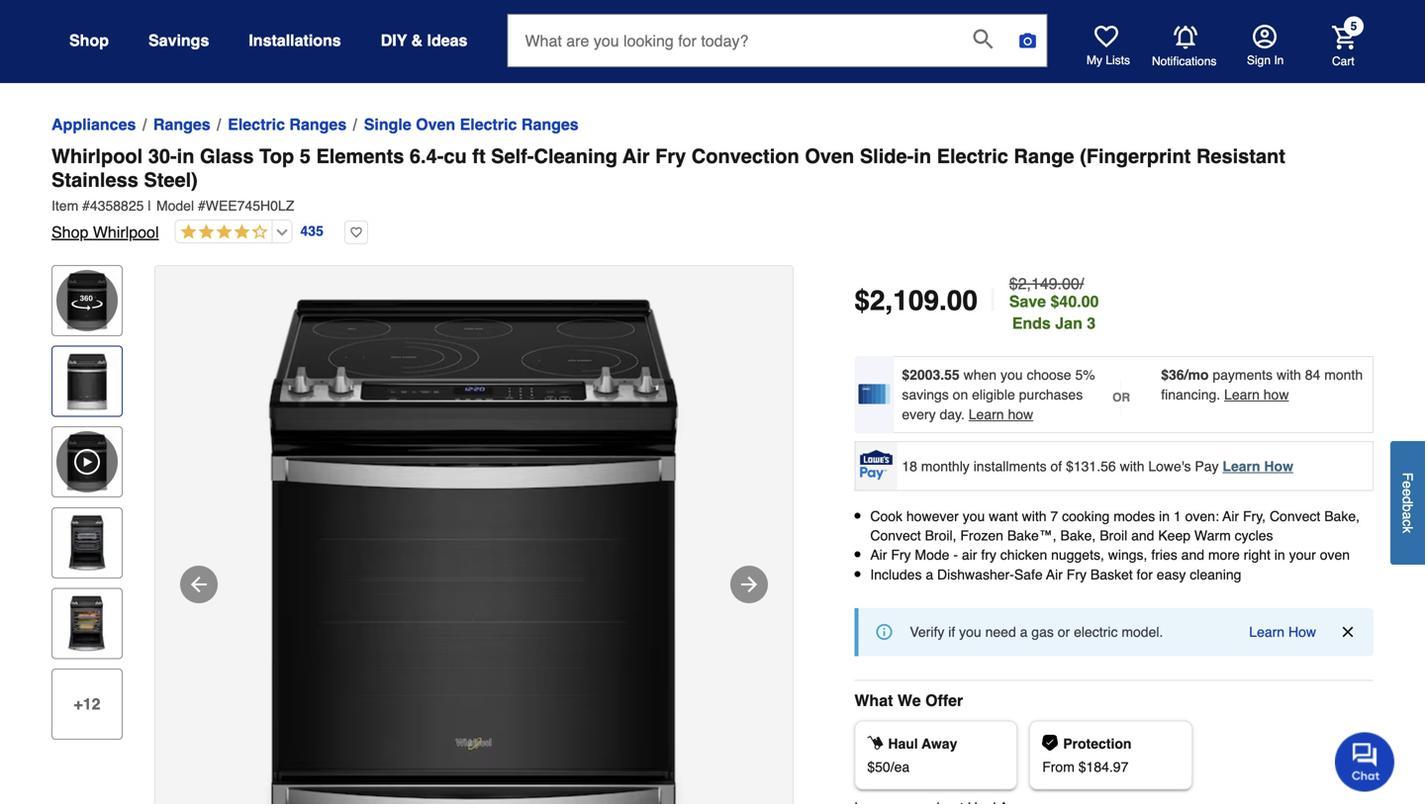 Task type: describe. For each thing, give the bounding box(es) containing it.
whirlpool  #wee745h0lz - thumbnail image
[[56, 351, 118, 412]]

lowe's home improvement cart image
[[1332, 25, 1356, 49]]

84
[[1305, 367, 1321, 383]]

electric inside whirlpool 30-in glass top 5 elements 6.4-cu ft self-cleaning air fry convection oven slide-in electric range (fingerprint resistant stainless steel) item # 4358825 | model # wee745h0lz
[[937, 145, 1009, 168]]

electric inside single oven electric ranges link
[[460, 115, 517, 134]]

a inside the cook however you want with 7 cooking modes in 1 oven: air fry, convect bake, convect broil, frozen bake™, bake, broil and keep warm cycles air fry mode - air fry chicken nuggets, wings, fries and more right in your oven includes a dishwasher-safe air fry basket for easy cleaning
[[926, 567, 934, 583]]

2,109
[[870, 285, 939, 317]]

elements
[[316, 145, 404, 168]]

fry
[[981, 548, 997, 563]]

1 vertical spatial whirlpool
[[93, 223, 159, 242]]

single oven electric ranges
[[364, 115, 579, 134]]

whirlpool  #wee745h0lz image
[[155, 266, 793, 805]]

(fingerprint
[[1080, 145, 1191, 168]]

sign in button
[[1247, 25, 1284, 68]]

you for want
[[963, 509, 985, 525]]

0 vertical spatial oven
[[416, 115, 456, 134]]

sign in
[[1247, 53, 1284, 67]]

3 ranges from the left
[[522, 115, 579, 134]]

includes
[[870, 567, 922, 583]]

wings,
[[1108, 548, 1148, 563]]

mode
[[915, 548, 950, 563]]

you inside the when you choose 5% savings on eligible purchases every day.
[[1001, 367, 1023, 383]]

my lists link
[[1087, 25, 1130, 68]]

convection
[[692, 145, 799, 168]]

we
[[898, 692, 921, 710]]

basket
[[1091, 567, 1133, 583]]

$36/mo
[[1161, 367, 1209, 383]]

broil,
[[925, 528, 957, 544]]

wee745h0lz
[[206, 198, 294, 214]]

$50/ea
[[867, 760, 910, 775]]

or
[[1058, 624, 1070, 640]]

item number 4 3 5 8 8 2 5 and model number w e e 7 4 5 h 0 l z element
[[51, 196, 1374, 216]]

$40.00
[[1051, 293, 1099, 311]]

when you choose 5% savings on eligible purchases every day.
[[902, 367, 1095, 423]]

1 e from the top
[[1400, 481, 1416, 489]]

savings
[[148, 31, 209, 49]]

fry inside whirlpool 30-in glass top 5 elements 6.4-cu ft self-cleaning air fry convection oven slide-in electric range (fingerprint resistant stainless steel) item # 4358825 | model # wee745h0lz
[[655, 145, 686, 168]]

1 horizontal spatial a
[[1020, 624, 1028, 640]]

whirlpool  #wee745h0lz - thumbnail2 image
[[56, 513, 118, 574]]

5 inside whirlpool 30-in glass top 5 elements 6.4-cu ft self-cleaning air fry convection oven slide-in electric range (fingerprint resistant stainless steel) item # 4358825 | model # wee745h0lz
[[300, 145, 311, 168]]

savings button
[[148, 23, 209, 58]]

+12 button
[[51, 669, 123, 740]]

18
[[902, 459, 917, 474]]

c
[[1400, 520, 1416, 527]]

$2003.55
[[902, 367, 960, 383]]

30-
[[148, 145, 177, 168]]

day.
[[940, 407, 965, 423]]

shop for shop
[[69, 31, 109, 49]]

1 horizontal spatial fry
[[891, 548, 911, 563]]

1 horizontal spatial convect
[[1270, 509, 1321, 525]]

in
[[1274, 53, 1284, 67]]

diy & ideas
[[381, 31, 468, 49]]

right
[[1244, 548, 1271, 563]]

4.3 stars image
[[176, 224, 268, 242]]

2 e from the top
[[1400, 489, 1416, 497]]

or
[[1113, 391, 1131, 405]]

cooking
[[1062, 509, 1110, 525]]

learn how button
[[1249, 622, 1316, 642]]

electric ranges
[[228, 115, 347, 134]]

from
[[1043, 760, 1075, 775]]

bake™,
[[1007, 528, 1057, 544]]

+12
[[74, 695, 101, 714]]

oven inside whirlpool 30-in glass top 5 elements 6.4-cu ft self-cleaning air fry convection oven slide-in electric range (fingerprint resistant stainless steel) item # 4358825 | model # wee745h0lz
[[805, 145, 855, 168]]

savings
[[902, 387, 949, 403]]

shop for shop whirlpool
[[51, 223, 88, 242]]

b
[[1400, 504, 1416, 512]]

stainless
[[51, 169, 138, 192]]

dishwasher-
[[937, 567, 1014, 583]]

lowe's home improvement notification center image
[[1174, 25, 1198, 49]]

cu
[[444, 145, 467, 168]]

4358825
[[90, 198, 144, 214]]

Search Query text field
[[508, 15, 958, 66]]

learn for verify if you need a gas or electric model.
[[1249, 624, 1285, 640]]

ranges inside "link"
[[289, 115, 347, 134]]

0 vertical spatial how
[[1264, 459, 1294, 474]]

learn how for when
[[969, 407, 1034, 423]]

oven
[[1320, 548, 1350, 563]]

on
[[953, 387, 968, 403]]

1 horizontal spatial 5
[[1351, 19, 1357, 33]]

warm
[[1195, 528, 1231, 544]]

top
[[259, 145, 294, 168]]

whirlpool inside whirlpool 30-in glass top 5 elements 6.4-cu ft self-cleaning air fry convection oven slide-in electric range (fingerprint resistant stainless steel) item # 4358825 | model # wee745h0lz
[[51, 145, 143, 168]]

however
[[907, 509, 959, 525]]

save
[[1009, 293, 1046, 311]]

want
[[989, 509, 1018, 525]]

$2,149.00 /
[[1009, 275, 1084, 293]]

broil
[[1100, 528, 1128, 544]]

0 horizontal spatial convect
[[870, 528, 921, 544]]

f e e d b a c k
[[1400, 473, 1416, 534]]

air inside whirlpool 30-in glass top 5 elements 6.4-cu ft self-cleaning air fry convection oven slide-in electric range (fingerprint resistant stainless steel) item # 4358825 | model # wee745h0lz
[[623, 145, 650, 168]]

frozen
[[961, 528, 1004, 544]]

when
[[964, 367, 997, 383]]

every
[[902, 407, 936, 423]]

shop whirlpool
[[51, 223, 159, 242]]

need
[[985, 624, 1016, 640]]

financing.
[[1161, 387, 1221, 403]]

2 # from the left
[[198, 198, 206, 214]]

self-
[[491, 145, 534, 168]]

save $40.00 ends jan 3
[[1009, 293, 1099, 333]]

| inside whirlpool 30-in glass top 5 elements 6.4-cu ft self-cleaning air fry convection oven slide-in electric range (fingerprint resistant stainless steel) item # 4358825 | model # wee745h0lz
[[148, 198, 151, 214]]

1 horizontal spatial |
[[990, 284, 997, 318]]

1 vertical spatial bake,
[[1061, 528, 1096, 544]]

learn how
[[1249, 624, 1316, 640]]

fry,
[[1243, 509, 1266, 525]]

k
[[1400, 527, 1416, 534]]

haul away filled image
[[867, 735, 883, 751]]

0 horizontal spatial and
[[1131, 528, 1155, 544]]

cycles
[[1235, 528, 1273, 544]]

cleaning
[[1190, 567, 1242, 583]]

arrow left image
[[187, 573, 211, 597]]

haul
[[888, 736, 918, 752]]

$
[[855, 285, 870, 317]]



Task type: vqa. For each thing, say whether or not it's contained in the screenshot.
'$ 2,109 . 00'
yes



Task type: locate. For each thing, give the bounding box(es) containing it.
2 horizontal spatial fry
[[1067, 567, 1087, 583]]

what we offer
[[855, 692, 963, 710]]

with inside the cook however you want with 7 cooking modes in 1 oven: air fry, convect bake, convect broil, frozen bake™, bake, broil and keep warm cycles air fry mode - air fry chicken nuggets, wings, fries and more right in your oven includes a dishwasher-safe air fry basket for easy cleaning
[[1022, 509, 1047, 525]]

cook
[[870, 509, 903, 525]]

1 vertical spatial with
[[1120, 459, 1145, 474]]

lowe's home improvement account image
[[1253, 25, 1277, 49]]

verify
[[910, 624, 945, 640]]

oven
[[416, 115, 456, 134], [805, 145, 855, 168]]

None search field
[[507, 14, 1048, 83]]

you right if
[[959, 624, 982, 640]]

appliances link
[[51, 113, 136, 137]]

2 vertical spatial a
[[1020, 624, 1028, 640]]

appliances
[[51, 115, 136, 134]]

you inside the cook however you want with 7 cooking modes in 1 oven: air fry, convect bake, convect broil, frozen bake™, bake, broil and keep warm cycles air fry mode - air fry chicken nuggets, wings, fries and more right in your oven includes a dishwasher-safe air fry basket for easy cleaning
[[963, 509, 985, 525]]

2 ranges from the left
[[289, 115, 347, 134]]

ranges up "30-"
[[153, 115, 210, 134]]

| right 00
[[990, 284, 997, 318]]

learn down "eligible"
[[969, 407, 1004, 423]]

a
[[1400, 512, 1416, 520], [926, 567, 934, 583], [1020, 624, 1028, 640]]

0 vertical spatial and
[[1131, 528, 1155, 544]]

whirlpool
[[51, 145, 143, 168], [93, 223, 159, 242]]

air left fry,
[[1223, 509, 1239, 525]]

you up "eligible"
[[1001, 367, 1023, 383]]

oven:
[[1185, 509, 1219, 525]]

resistant
[[1197, 145, 1286, 168]]

435
[[300, 223, 324, 239]]

notifications
[[1152, 54, 1217, 68]]

your
[[1289, 548, 1316, 563]]

with
[[1277, 367, 1301, 383], [1120, 459, 1145, 474], [1022, 509, 1047, 525]]

bake, up oven
[[1325, 509, 1360, 525]]

$ 2,109 . 00
[[855, 285, 978, 317]]

2 vertical spatial you
[[959, 624, 982, 640]]

purchases
[[1019, 387, 1083, 403]]

steel)
[[144, 169, 198, 192]]

e
[[1400, 481, 1416, 489], [1400, 489, 1416, 497]]

more
[[1209, 548, 1240, 563]]

installments
[[974, 459, 1047, 474]]

0 vertical spatial |
[[148, 198, 151, 214]]

you for need
[[959, 624, 982, 640]]

oven left slide-
[[805, 145, 855, 168]]

1 vertical spatial learn how
[[969, 407, 1034, 423]]

a inside button
[[1400, 512, 1416, 520]]

0 horizontal spatial how
[[1008, 407, 1034, 423]]

a up k
[[1400, 512, 1416, 520]]

0 vertical spatial bake,
[[1325, 509, 1360, 525]]

2 vertical spatial fry
[[1067, 567, 1087, 583]]

2 horizontal spatial with
[[1277, 367, 1301, 383]]

whirlpool up stainless
[[51, 145, 143, 168]]

heart outline image
[[344, 221, 368, 244]]

f e e d b a c k button
[[1391, 441, 1425, 565]]

nuggets,
[[1051, 548, 1105, 563]]

1 horizontal spatial electric
[[460, 115, 517, 134]]

2 vertical spatial with
[[1022, 509, 1047, 525]]

0 vertical spatial learn how
[[1224, 387, 1289, 403]]

a down mode on the bottom right of page
[[926, 567, 934, 583]]

easy
[[1157, 567, 1186, 583]]

1 vertical spatial 5
[[300, 145, 311, 168]]

fry up item number 4 3 5 8 8 2 5 and model number w e e 7 4 5 h 0 l z element
[[655, 145, 686, 168]]

bake, up nuggets,
[[1061, 528, 1096, 544]]

electric left range
[[937, 145, 1009, 168]]

ranges up cleaning
[[522, 115, 579, 134]]

shop down item
[[51, 223, 88, 242]]

how up fry,
[[1264, 459, 1294, 474]]

whirlpool  #wee745h0lz - thumbnail3 image
[[56, 593, 118, 655]]

5
[[1351, 19, 1357, 33], [300, 145, 311, 168]]

0 horizontal spatial learn how
[[969, 407, 1034, 423]]

electric inside the electric ranges "link"
[[228, 115, 285, 134]]

lowes pay logo image
[[857, 450, 896, 480]]

with up bake™,
[[1022, 509, 1047, 525]]

electric
[[1074, 624, 1118, 640]]

1 # from the left
[[82, 198, 90, 214]]

with left 84 at the top
[[1277, 367, 1301, 383]]

18 monthly installments of $131.56 with lowe's pay learn how
[[902, 459, 1294, 474]]

pay
[[1195, 459, 1219, 474]]

6.4-
[[410, 145, 444, 168]]

1 horizontal spatial oven
[[805, 145, 855, 168]]

arrow right image
[[737, 573, 761, 597]]

air
[[623, 145, 650, 168], [1223, 509, 1239, 525], [870, 548, 887, 563], [1046, 567, 1063, 583]]

cook however you want with 7 cooking modes in 1 oven: air fry, convect bake, convect broil, frozen bake™, bake, broil and keep warm cycles air fry mode - air fry chicken nuggets, wings, fries and more right in your oven includes a dishwasher-safe air fry basket for easy cleaning
[[870, 509, 1360, 583]]

0 horizontal spatial fry
[[655, 145, 686, 168]]

1 horizontal spatial learn how
[[1224, 387, 1289, 403]]

sign
[[1247, 53, 1271, 67]]

item
[[51, 198, 78, 214]]

1 horizontal spatial how
[[1264, 387, 1289, 403]]

a left gas
[[1020, 624, 1028, 640]]

5 up the cart
[[1351, 19, 1357, 33]]

protection from $184.97
[[1043, 736, 1132, 775]]

$2,149.00
[[1009, 275, 1080, 293]]

electric ranges link
[[228, 113, 347, 137]]

5%
[[1075, 367, 1095, 383]]

1 vertical spatial convect
[[870, 528, 921, 544]]

air right cleaning
[[623, 145, 650, 168]]

0 vertical spatial with
[[1277, 367, 1301, 383]]

/
[[1080, 275, 1084, 293]]

0 horizontal spatial ranges
[[153, 115, 210, 134]]

ft
[[472, 145, 486, 168]]

0 vertical spatial 5
[[1351, 19, 1357, 33]]

fry down nuggets,
[[1067, 567, 1087, 583]]

0 vertical spatial you
[[1001, 367, 1023, 383]]

0 horizontal spatial electric
[[228, 115, 285, 134]]

learn down right
[[1249, 624, 1285, 640]]

0 vertical spatial how
[[1264, 387, 1289, 403]]

you up the frozen
[[963, 509, 985, 525]]

7
[[1051, 509, 1058, 525]]

oven up 6.4- at top left
[[416, 115, 456, 134]]

0 vertical spatial fry
[[655, 145, 686, 168]]

you
[[1001, 367, 1023, 383], [963, 509, 985, 525], [959, 624, 982, 640]]

0 horizontal spatial #
[[82, 198, 90, 214]]

how for you
[[1008, 407, 1034, 423]]

electric up top at top left
[[228, 115, 285, 134]]

monthly
[[921, 459, 970, 474]]

air
[[962, 548, 977, 563]]

learn how button for payments
[[1224, 385, 1289, 405]]

info image
[[876, 624, 892, 640]]

with left lowe's
[[1120, 459, 1145, 474]]

1
[[1174, 509, 1182, 525]]

how down "eligible"
[[1008, 407, 1034, 423]]

learn how button down payments at the right
[[1224, 385, 1289, 405]]

shop button
[[69, 23, 109, 58]]

camera image
[[1018, 31, 1038, 50]]

0 vertical spatial convect
[[1270, 509, 1321, 525]]

away
[[922, 736, 958, 752]]

how inside button
[[1289, 624, 1316, 640]]

how down payments at the right
[[1264, 387, 1289, 403]]

with inside payments with 84 month financing.
[[1277, 367, 1301, 383]]

protection
[[1063, 736, 1132, 752]]

$184.97
[[1079, 760, 1129, 775]]

1 vertical spatial a
[[926, 567, 934, 583]]

e up b at the bottom of the page
[[1400, 489, 1416, 497]]

5 right top at top left
[[300, 145, 311, 168]]

learn how
[[1224, 387, 1289, 403], [969, 407, 1034, 423]]

ranges up top at top left
[[289, 115, 347, 134]]

1 vertical spatial shop
[[51, 223, 88, 242]]

1 horizontal spatial and
[[1182, 548, 1205, 563]]

and down keep
[[1182, 548, 1205, 563]]

1 vertical spatial |
[[990, 284, 997, 318]]

learn how button for when
[[969, 405, 1034, 425]]

model.
[[1122, 624, 1163, 640]]

1 horizontal spatial ranges
[[289, 115, 347, 134]]

fry up includes
[[891, 548, 911, 563]]

and down the "modes"
[[1131, 528, 1155, 544]]

learn inside button
[[1249, 624, 1285, 640]]

chicken
[[1001, 548, 1048, 563]]

choose
[[1027, 367, 1072, 383]]

1 horizontal spatial learn how button
[[1224, 385, 1289, 405]]

learn how button down "eligible"
[[969, 405, 1034, 425]]

convect up your on the bottom
[[1270, 509, 1321, 525]]

protection plan filled image
[[1043, 735, 1058, 751]]

diy & ideas button
[[381, 23, 468, 58]]

0 vertical spatial a
[[1400, 512, 1416, 520]]

for
[[1137, 567, 1153, 583]]

1 vertical spatial you
[[963, 509, 985, 525]]

0 vertical spatial whirlpool
[[51, 145, 143, 168]]

0 horizontal spatial bake,
[[1061, 528, 1096, 544]]

payments with 84 month financing.
[[1161, 367, 1363, 403]]

offer
[[926, 692, 963, 710]]

2 horizontal spatial a
[[1400, 512, 1416, 520]]

search image
[[973, 29, 993, 49]]

how down your on the bottom
[[1289, 624, 1316, 640]]

1 vertical spatial how
[[1289, 624, 1316, 640]]

how for with
[[1264, 387, 1289, 403]]

convect down "cook"
[[870, 528, 921, 544]]

installations button
[[249, 23, 341, 58]]

electric up 'ft'
[[460, 115, 517, 134]]

payments
[[1213, 367, 1273, 383]]

learn
[[1224, 387, 1260, 403], [969, 407, 1004, 423], [1223, 459, 1261, 474], [1249, 624, 1285, 640]]

3
[[1087, 314, 1096, 333]]

1 vertical spatial and
[[1182, 548, 1205, 563]]

1 horizontal spatial #
[[198, 198, 206, 214]]

slide-
[[860, 145, 914, 168]]

# right model
[[198, 198, 206, 214]]

gas
[[1032, 624, 1054, 640]]

learn down payments at the right
[[1224, 387, 1260, 403]]

0 horizontal spatial 5
[[300, 145, 311, 168]]

0 horizontal spatial learn how button
[[969, 405, 1034, 425]]

air right 'safe'
[[1046, 567, 1063, 583]]

.
[[939, 285, 947, 317]]

0 horizontal spatial oven
[[416, 115, 456, 134]]

single oven electric ranges link
[[364, 113, 579, 137]]

0 horizontal spatial with
[[1022, 509, 1047, 525]]

ideas
[[427, 31, 468, 49]]

learn for payments with 84 month financing.
[[1224, 387, 1260, 403]]

cart
[[1332, 54, 1355, 68]]

learn for when you choose 5% savings on eligible purchases every day.
[[969, 407, 1004, 423]]

diy
[[381, 31, 407, 49]]

shop up "appliances"
[[69, 31, 109, 49]]

learn right pay
[[1223, 459, 1261, 474]]

chat invite button image
[[1335, 732, 1396, 792]]

| left model
[[148, 198, 151, 214]]

0 horizontal spatial |
[[148, 198, 151, 214]]

learn how down payments at the right
[[1224, 387, 1289, 403]]

jan
[[1055, 314, 1083, 333]]

1 vertical spatial fry
[[891, 548, 911, 563]]

in
[[177, 145, 194, 168], [914, 145, 932, 168], [1159, 509, 1170, 525], [1275, 548, 1286, 563]]

e up d
[[1400, 481, 1416, 489]]

1 horizontal spatial with
[[1120, 459, 1145, 474]]

whirlpool down 4358825
[[93, 223, 159, 242]]

2 horizontal spatial ranges
[[522, 115, 579, 134]]

ends
[[1012, 314, 1051, 333]]

keep
[[1158, 528, 1191, 544]]

1 horizontal spatial bake,
[[1325, 509, 1360, 525]]

modes
[[1114, 509, 1155, 525]]

1 vertical spatial how
[[1008, 407, 1034, 423]]

of
[[1051, 459, 1062, 474]]

air up includes
[[870, 548, 887, 563]]

1 ranges from the left
[[153, 115, 210, 134]]

0 horizontal spatial a
[[926, 567, 934, 583]]

if
[[949, 624, 955, 640]]

learn how for payments
[[1224, 387, 1289, 403]]

2 horizontal spatial electric
[[937, 145, 1009, 168]]

learn how down "eligible"
[[969, 407, 1034, 423]]

lowe's home improvement lists image
[[1095, 25, 1119, 49]]

0 vertical spatial shop
[[69, 31, 109, 49]]

learn how button
[[1224, 385, 1289, 405], [969, 405, 1034, 425]]

lowe's
[[1149, 459, 1191, 474]]

&
[[411, 31, 423, 49]]

fries
[[1152, 548, 1178, 563]]

# right item
[[82, 198, 90, 214]]

1 vertical spatial oven
[[805, 145, 855, 168]]



